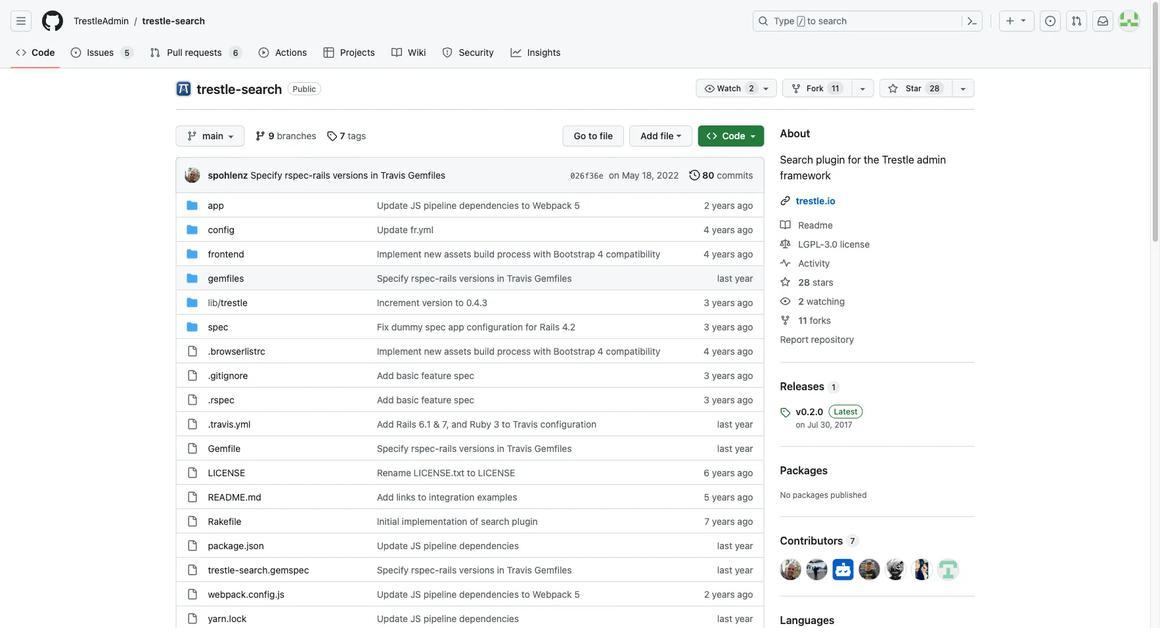 Task type: describe. For each thing, give the bounding box(es) containing it.
specify for gemfiles
[[377, 273, 409, 284]]

lgpl-
[[799, 239, 825, 249]]

rails for trestle-search.gemspec
[[439, 565, 457, 576]]

years for frontend
[[712, 248, 735, 259]]

search
[[781, 154, 814, 166]]

specify rspec-rails versions in travis gemfiles link for gemfiles
[[377, 273, 572, 284]]

actions link
[[254, 43, 313, 62]]

directory image for frontend
[[187, 249, 198, 259]]

pull
[[167, 47, 183, 58]]

3.0
[[825, 239, 838, 249]]

add links to integration examples
[[377, 492, 518, 503]]

4 for frontend
[[704, 248, 710, 259]]

rename
[[377, 467, 411, 478]]

pipeline for webpack.config.js
[[424, 589, 457, 600]]

for inside search plugin for the trestle admin framework
[[849, 154, 862, 166]]

0 horizontal spatial on
[[609, 170, 620, 180]]

star 28
[[904, 83, 940, 93]]

initial implementation of search plugin
[[377, 516, 538, 527]]

1 vertical spatial eye image
[[781, 296, 791, 307]]

1 horizontal spatial on
[[796, 420, 806, 429]]

projects link
[[319, 43, 381, 62]]

@vbrazo image
[[807, 559, 828, 580]]

basic for .gitignore
[[397, 370, 419, 381]]

4 years ago for config
[[704, 224, 754, 235]]

main
[[203, 130, 224, 141]]

build for .browserlistrc
[[474, 346, 495, 357]]

ago for config
[[738, 224, 754, 235]]

commits
[[717, 170, 754, 180]]

dependencies for webpack.config.js
[[460, 589, 519, 600]]

implement for frontend
[[377, 248, 422, 259]]

versions for gemfiles
[[459, 273, 495, 284]]

version
[[422, 297, 453, 308]]

assets for .browserlistrc
[[444, 346, 472, 357]]

4 years from the top
[[713, 297, 735, 308]]

row containing config
[[177, 217, 764, 242]]

update js pipeline dependencies to webpack 5 for app
[[377, 200, 580, 211]]

tag image
[[781, 408, 791, 418]]

file image for readme.md
[[187, 492, 198, 503]]

pulse image
[[781, 258, 791, 269]]

@martio image
[[860, 559, 881, 580]]

gemfile link
[[208, 443, 241, 454]]

watching
[[807, 296, 845, 307]]

may
[[622, 170, 640, 180]]

yarn.lock
[[208, 613, 247, 624]]

compatibility for frontend
[[606, 248, 661, 259]]

plus image
[[1006, 16, 1016, 26]]

rakefile link
[[208, 516, 242, 527]]

initial implementation of search plugin link
[[377, 516, 538, 527]]

years for .browserlistrc
[[712, 346, 735, 357]]

link image
[[781, 196, 791, 206]]

rails down tag image in the left top of the page
[[313, 170, 330, 180]]

trestle-search.gemspec link
[[208, 565, 309, 576]]

add for .travis.yml
[[377, 419, 394, 430]]

4 for .browserlistrc
[[704, 346, 710, 357]]

projects
[[340, 47, 375, 58]]

lgpl-3.0 license link
[[781, 239, 871, 249]]

year for .travis.yml
[[735, 419, 754, 430]]

package.json
[[208, 540, 264, 551]]

type
[[774, 15, 795, 26]]

spohlenz
[[208, 170, 248, 180]]

9
[[269, 130, 275, 141]]

fix dummy spec app configuration for rails 4.2 link
[[377, 321, 576, 332]]

last year for trestle-search.gemspec
[[718, 565, 754, 576]]

insights
[[528, 47, 561, 58]]

latest
[[835, 407, 858, 416]]

cell for .travis.yml
[[187, 417, 198, 431]]

dummy
[[392, 321, 423, 332]]

last year for .travis.yml
[[718, 419, 754, 430]]

add rails 6.1 & 7, and ruby 3 to travis configuration
[[377, 419, 597, 430]]

row containing webpack.config.js
[[177, 582, 764, 607]]

tags
[[348, 130, 366, 141]]

cell for config
[[187, 223, 198, 237]]

0 horizontal spatial rails
[[397, 419, 417, 430]]

shield image
[[443, 47, 453, 58]]

add inside button
[[641, 130, 658, 141]]

travis for gemfile
[[507, 443, 532, 454]]

0 horizontal spatial app
[[208, 200, 224, 211]]

7 for 7 years ago
[[705, 516, 710, 527]]

actions
[[275, 47, 307, 58]]

row containing license
[[177, 460, 764, 485]]

trestle
[[883, 154, 915, 166]]

table image
[[324, 47, 334, 58]]

pipeline for app
[[424, 200, 457, 211]]

trestle-search
[[197, 81, 282, 96]]

1 horizontal spatial @spohlenz image
[[781, 559, 802, 580]]

6 years ago
[[704, 467, 754, 478]]

directory image for spec
[[187, 322, 198, 332]]

add for readme.md
[[377, 492, 394, 503]]

versions down the 7 tags
[[333, 170, 368, 180]]

.gitignore
[[208, 370, 248, 381]]

new for .browserlistrc
[[424, 346, 442, 357]]

and
[[452, 419, 468, 430]]

report repository
[[781, 334, 855, 345]]

in for trestle-search.gemspec
[[497, 565, 505, 576]]

add this repository to a list image
[[959, 83, 969, 94]]

0 vertical spatial trestle-search link
[[137, 11, 210, 32]]

year for trestle-search.gemspec
[[735, 565, 754, 576]]

public
[[293, 84, 316, 93]]

packages link
[[781, 463, 975, 479]]

3 for .rspec
[[704, 394, 710, 405]]

update for webpack.config.js
[[377, 589, 408, 600]]

ruby
[[470, 419, 492, 430]]

years for app
[[713, 200, 735, 211]]

js for yarn.lock
[[411, 613, 421, 624]]

1 vertical spatial triangle down image
[[748, 131, 759, 141]]

cell for .gitignore
[[187, 369, 198, 383]]

/ for trestleadmin
[[134, 15, 137, 26]]

on may 18, 2022 link
[[609, 168, 679, 182]]

row containing .browserlistrc
[[177, 339, 764, 364]]

go
[[574, 130, 587, 141]]

ago for frontend
[[738, 248, 754, 259]]

license
[[841, 239, 871, 249]]

0 horizontal spatial for
[[526, 321, 538, 332]]

git pull request image for issue opened image
[[1072, 16, 1083, 26]]

initial
[[377, 516, 400, 527]]

add file button
[[630, 126, 693, 147]]

increment version to 0.4.3 link
[[377, 297, 488, 308]]

feature for .rspec
[[422, 394, 452, 405]]

license.txt
[[414, 467, 465, 478]]

versions for gemfile
[[459, 443, 495, 454]]

update fr.yml
[[377, 224, 434, 235]]

trestle- for trestle-search.gemspec
[[208, 565, 239, 576]]

pipeline for package.json
[[424, 540, 457, 551]]

11 forks
[[799, 315, 832, 326]]

issues
[[87, 47, 114, 58]]

stars
[[813, 277, 834, 288]]

frontend link
[[208, 248, 244, 259]]

026f36e on may 18, 2022
[[571, 170, 679, 180]]

config link
[[208, 224, 235, 235]]

0 vertical spatial rails
[[540, 321, 560, 332]]

watch
[[715, 83, 744, 93]]

readme
[[796, 220, 833, 230]]

ago for license
[[738, 467, 754, 478]]

last year for gemfile
[[718, 443, 754, 454]]

links
[[397, 492, 416, 503]]

languages
[[781, 614, 835, 627]]

7 tags
[[340, 130, 366, 141]]

search for initial implementation of search plugin
[[481, 516, 510, 527]]

readme link
[[781, 220, 833, 230]]

file image for license
[[187, 468, 198, 478]]

git pull request image for issue opened icon
[[150, 47, 160, 58]]

update js pipeline dependencies for package.json
[[377, 540, 519, 551]]

specify rspec-rails versions in travis gemfiles link down the 7 tags
[[251, 170, 446, 180]]

@andresg4 image
[[938, 559, 959, 580]]

gemfiles for trestle-search.gemspec
[[535, 565, 572, 576]]

1 vertical spatial plugin
[[512, 516, 538, 527]]

pull requests
[[167, 47, 222, 58]]

code image inside 'link'
[[16, 47, 26, 58]]

row containing package.json
[[177, 533, 764, 558]]

rename license.txt to license link
[[377, 467, 516, 478]]

process for frontend
[[498, 248, 531, 259]]

update fr.yml link
[[377, 224, 434, 235]]

1 vertical spatial code image
[[707, 131, 718, 141]]

specify rspec-rails versions in travis gemfiles link for trestle-search.gemspec
[[377, 565, 572, 576]]

&
[[434, 419, 440, 430]]

4 for config
[[704, 224, 710, 235]]

dependencies for yarn.lock
[[460, 613, 519, 624]]

rspec- for gemfile
[[411, 443, 439, 454]]

book image
[[392, 47, 402, 58]]

star image for 28
[[781, 277, 791, 288]]

cell for webpack.config.js
[[187, 588, 198, 602]]

row containing rakefile
[[177, 509, 764, 534]]

pipeline for yarn.lock
[[424, 613, 457, 624]]

graph image
[[511, 47, 522, 58]]

last year for gemfiles
[[718, 273, 754, 284]]

026f36e
[[571, 171, 604, 180]]

notifications image
[[1099, 16, 1109, 26]]

28 users starred this repository element
[[926, 82, 945, 95]]

4.2
[[563, 321, 576, 332]]

0.4.3
[[467, 297, 488, 308]]

year for gemfiles
[[735, 273, 754, 284]]

go to file
[[574, 130, 613, 141]]

row containing gemfile
[[177, 436, 764, 461]]

year for yarn.lock
[[735, 613, 754, 624]]

0 horizontal spatial 28
[[799, 277, 811, 288]]

.travis.yml link
[[208, 419, 251, 430]]

.browserlistrc
[[208, 346, 266, 357]]

1 file from the left
[[600, 130, 613, 141]]

gemfile
[[208, 443, 241, 454]]

activity
[[799, 258, 831, 269]]

trestle
[[221, 297, 248, 308]]

row containing spec
[[177, 314, 764, 339]]

row containing .gitignore
[[177, 363, 764, 388]]

row containing trestle-search.gemspec
[[177, 557, 764, 582]]

rakefile
[[208, 516, 242, 527]]

basic for .rspec
[[397, 394, 419, 405]]

last for gemfiles
[[718, 273, 733, 284]]

fork
[[807, 83, 824, 93]]

law image
[[781, 239, 791, 249]]

js for webpack.config.js
[[411, 589, 421, 600]]

1 horizontal spatial 28
[[930, 83, 940, 93]]

years for config
[[712, 224, 735, 235]]

cell for .rspec
[[187, 393, 198, 407]]

update js pipeline dependencies to webpack 5 link for webpack.config.js
[[377, 589, 580, 600]]

ago for rakefile
[[738, 516, 754, 527]]

directory image for gemfiles
[[187, 273, 198, 284]]

1 3 years ago from the top
[[704, 297, 754, 308]]

in up update fr.yml
[[371, 170, 378, 180]]

cell for license
[[187, 466, 198, 480]]

repo forked image for 11
[[781, 315, 791, 326]]



Task type: vqa. For each thing, say whether or not it's contained in the screenshot.


Task type: locate. For each thing, give the bounding box(es) containing it.
cell for trestle-search.gemspec
[[187, 563, 198, 577]]

cell for readme.md
[[187, 490, 198, 504]]

ago for webpack.config.js
[[738, 589, 754, 600]]

homepage image
[[42, 11, 63, 32]]

row
[[177, 193, 764, 218], [177, 217, 764, 242], [177, 241, 764, 266], [177, 266, 764, 291], [177, 290, 764, 315], [177, 314, 764, 339], [177, 339, 764, 364], [177, 363, 764, 388], [177, 387, 764, 412], [177, 412, 764, 437], [177, 436, 764, 461], [177, 460, 764, 485], [177, 485, 764, 509], [177, 509, 764, 534], [177, 533, 764, 558], [177, 557, 764, 582], [177, 582, 764, 607], [177, 606, 764, 628]]

specify up increment
[[377, 273, 409, 284]]

28 right the star
[[930, 83, 940, 93]]

fork 11
[[807, 83, 840, 93]]

implement new assets build process with bootstrap 4 compatibility up '0.4.3'
[[377, 248, 661, 259]]

0 horizontal spatial 11
[[799, 315, 808, 326]]

5 last from the top
[[718, 565, 733, 576]]

@leohige image
[[912, 559, 933, 580]]

file image left gemfile
[[187, 443, 198, 454]]

rspec- up increment version to 0.4.3
[[411, 273, 439, 284]]

update js pipeline dependencies link for package.json
[[377, 540, 519, 551]]

releases
[[781, 380, 825, 393]]

4 year from the top
[[735, 540, 754, 551]]

readme.md link
[[208, 492, 261, 503]]

examples
[[477, 492, 518, 503]]

plugin up framework
[[817, 154, 846, 166]]

star image
[[889, 83, 899, 94], [781, 277, 791, 288]]

@spohlenz image left spohlenz
[[184, 167, 200, 183]]

rspec- down implementation
[[411, 565, 439, 576]]

4 cell from the top
[[187, 272, 198, 285]]

new
[[424, 248, 442, 259], [424, 346, 442, 357]]

last year for yarn.lock
[[718, 613, 754, 624]]

yarn.lock link
[[208, 613, 247, 624]]

list containing trestleadmin / trestle-search
[[68, 11, 745, 32]]

app link
[[208, 200, 224, 211]]

tag image
[[327, 131, 338, 141]]

2 vertical spatial 4 years ago
[[704, 346, 754, 357]]

1 last from the top
[[718, 273, 733, 284]]

repo forked image up report
[[781, 315, 791, 326]]

1 horizontal spatial /
[[799, 17, 804, 26]]

2 dependencies from the top
[[460, 540, 519, 551]]

2 cell from the top
[[187, 223, 198, 237]]

app down version
[[449, 321, 465, 332]]

gemfiles link
[[208, 273, 244, 284]]

6 ago from the top
[[738, 346, 754, 357]]

3 years ago
[[704, 297, 754, 308], [704, 321, 754, 332], [704, 370, 754, 381], [704, 394, 754, 405]]

go to file link
[[563, 126, 625, 147]]

2 new from the top
[[424, 346, 442, 357]]

row containing .rspec
[[177, 387, 764, 412]]

1 vertical spatial directory image
[[187, 273, 198, 284]]

6 left play icon
[[233, 48, 238, 57]]

1 vertical spatial add basic feature spec link
[[377, 394, 475, 405]]

ago for spec
[[738, 321, 754, 332]]

2 basic from the top
[[397, 394, 419, 405]]

0 horizontal spatial eye image
[[705, 83, 715, 94]]

forks
[[810, 315, 832, 326]]

triangle down image
[[1019, 15, 1029, 25], [748, 131, 759, 141]]

1 vertical spatial update js pipeline dependencies
[[377, 613, 519, 624]]

play image
[[259, 47, 269, 58]]

8 years from the top
[[713, 394, 735, 405]]

ago for .browserlistrc
[[738, 346, 754, 357]]

license down gemfile
[[208, 467, 245, 478]]

implement down dummy
[[377, 346, 422, 357]]

license up 'examples' at left bottom
[[478, 467, 516, 478]]

update js pipeline dependencies link for yarn.lock
[[377, 613, 519, 624]]

2 js from the top
[[411, 540, 421, 551]]

with for .browserlistrc
[[534, 346, 551, 357]]

code image
[[16, 47, 26, 58], [707, 131, 718, 141]]

file image
[[187, 346, 198, 357], [187, 395, 198, 405], [187, 419, 198, 430], [187, 468, 198, 478], [187, 516, 198, 527], [187, 541, 198, 551], [187, 565, 198, 576], [187, 589, 198, 600]]

11 years from the top
[[712, 516, 735, 527]]

2 3 years ago from the top
[[704, 321, 754, 332]]

specify rspec-rails versions in travis gemfiles link down of
[[377, 565, 572, 576]]

years for license
[[712, 467, 735, 478]]

packages
[[781, 464, 829, 477]]

trestle- up pull
[[142, 15, 175, 26]]

trestle- inside trestleadmin / trestle-search
[[142, 15, 175, 26]]

0 vertical spatial update js pipeline dependencies to webpack 5
[[377, 200, 580, 211]]

file image left .gitignore
[[187, 370, 198, 381]]

spohlenz link
[[208, 170, 248, 180]]

/ inside trestleadmin / trestle-search
[[134, 15, 137, 26]]

1 vertical spatial app
[[449, 321, 465, 332]]

specify rspec-rails versions in travis gemfiles up '0.4.3'
[[377, 273, 572, 284]]

file right go
[[600, 130, 613, 141]]

ago for readme.md
[[738, 492, 754, 503]]

1 dependencies from the top
[[460, 200, 519, 211]]

1 vertical spatial update js pipeline dependencies link
[[377, 613, 519, 624]]

1 row from the top
[[177, 193, 764, 218]]

file image for package.json
[[187, 541, 198, 551]]

5 cell from the top
[[187, 296, 198, 310]]

5 update from the top
[[377, 613, 408, 624]]

git pull request image left pull
[[150, 47, 160, 58]]

increment
[[377, 297, 420, 308]]

17 cell from the top
[[187, 588, 198, 602]]

rails up version
[[439, 273, 457, 284]]

code link
[[11, 43, 60, 62]]

specify down initial
[[377, 565, 409, 576]]

license link
[[208, 467, 245, 478]]

v0.2.0
[[796, 406, 824, 417]]

2017
[[835, 420, 853, 429]]

0 vertical spatial 6
[[233, 48, 238, 57]]

1 horizontal spatial code
[[723, 130, 746, 141]]

trestle.io
[[796, 195, 836, 206]]

0 horizontal spatial code image
[[16, 47, 26, 58]]

1 vertical spatial @spohlenz image
[[781, 559, 802, 580]]

0 horizontal spatial @spohlenz image
[[184, 167, 200, 183]]

the
[[864, 154, 880, 166]]

/ inside type / to search
[[799, 17, 804, 26]]

2 file from the left
[[661, 130, 674, 141]]

2 build from the top
[[474, 346, 495, 357]]

0 vertical spatial trestle-
[[142, 15, 175, 26]]

spohlenz specify rspec-rails versions in travis gemfiles
[[208, 170, 446, 180]]

command palette image
[[968, 16, 978, 26]]

0 horizontal spatial file
[[600, 130, 613, 141]]

2 implement new assets build process with bootstrap 4 compatibility from the top
[[377, 346, 661, 357]]

18 cell from the top
[[187, 612, 198, 626]]

28 stars
[[799, 277, 834, 288]]

for left 'the'
[[849, 154, 862, 166]]

1 horizontal spatial rails
[[540, 321, 560, 332]]

1 horizontal spatial star image
[[889, 83, 899, 94]]

0 vertical spatial with
[[534, 248, 551, 259]]

7 right tag image in the left top of the page
[[340, 130, 345, 141]]

row containing lib/
[[177, 290, 764, 315]]

directory image for app
[[187, 200, 198, 211]]

specify rspec-rails versions in travis gemfiles for gemfiles
[[377, 273, 572, 284]]

code image left issue opened icon
[[16, 47, 26, 58]]

assets up '0.4.3'
[[444, 248, 472, 259]]

10 row from the top
[[177, 412, 764, 437]]

7 for 7
[[851, 536, 856, 546]]

2 license from the left
[[478, 467, 516, 478]]

2
[[750, 83, 755, 93], [705, 200, 710, 211], [799, 296, 805, 307], [705, 589, 710, 600]]

3 years from the top
[[712, 248, 735, 259]]

framework
[[781, 169, 831, 182]]

versions down of
[[459, 565, 495, 576]]

7 up the @dependabot[bot] image
[[851, 536, 856, 546]]

1 vertical spatial git pull request image
[[150, 47, 160, 58]]

implement down update fr.yml
[[377, 248, 422, 259]]

0 vertical spatial @spohlenz image
[[184, 167, 200, 183]]

specify rspec-rails versions in travis gemfiles down of
[[377, 565, 572, 576]]

grid
[[177, 193, 764, 628]]

add rails 6.1 & 7, and ruby 3 to travis configuration link
[[377, 419, 597, 430]]

1 horizontal spatial file
[[661, 130, 674, 141]]

cell for app
[[187, 199, 198, 212]]

in up fix dummy spec app configuration for rails 4.2 on the left of page
[[497, 273, 505, 284]]

travis for trestle-search.gemspec
[[507, 565, 532, 576]]

1 vertical spatial trestle-
[[197, 81, 242, 96]]

4 row from the top
[[177, 266, 764, 291]]

1 vertical spatial implement new assets build process with bootstrap 4 compatibility link
[[377, 346, 661, 357]]

update js pipeline dependencies to webpack 5
[[377, 200, 580, 211], [377, 589, 580, 600]]

file image for gemfile
[[187, 443, 198, 454]]

8 ago from the top
[[738, 394, 754, 405]]

1 vertical spatial basic
[[397, 394, 419, 405]]

4 years ago for frontend
[[704, 248, 754, 259]]

1 horizontal spatial triangle down image
[[1019, 15, 1029, 25]]

build up '0.4.3'
[[474, 248, 495, 259]]

4 years ago for .browserlistrc
[[704, 346, 754, 357]]

0 vertical spatial bootstrap
[[554, 248, 596, 259]]

implement new assets build process with bootstrap 4 compatibility for .browserlistrc
[[377, 346, 661, 357]]

update for yarn.lock
[[377, 613, 408, 624]]

in down initial implementation of search plugin
[[497, 565, 505, 576]]

last year
[[718, 273, 754, 284], [718, 419, 754, 430], [718, 443, 754, 454], [718, 540, 754, 551], [718, 565, 754, 576], [718, 613, 754, 624]]

1 years from the top
[[713, 200, 735, 211]]

3 year from the top
[[735, 443, 754, 454]]

plugin down 'examples' at left bottom
[[512, 516, 538, 527]]

year
[[735, 273, 754, 284], [735, 419, 754, 430], [735, 443, 754, 454], [735, 540, 754, 551], [735, 565, 754, 576], [735, 613, 754, 624]]

1 vertical spatial specify rspec-rails versions in travis gemfiles
[[377, 443, 572, 454]]

1 compatibility from the top
[[606, 248, 661, 259]]

for left 4.2
[[526, 321, 538, 332]]

1 horizontal spatial eye image
[[781, 296, 791, 307]]

3 dependencies from the top
[[460, 589, 519, 600]]

1 vertical spatial bootstrap
[[554, 346, 596, 357]]

bootstrap for .browserlistrc
[[554, 346, 596, 357]]

js
[[411, 200, 421, 211], [411, 540, 421, 551], [411, 589, 421, 600], [411, 613, 421, 624]]

webpack.config.js link
[[208, 589, 285, 600]]

specify up rename
[[377, 443, 409, 454]]

3 years ago for .gitignore
[[704, 370, 754, 381]]

0 vertical spatial code image
[[16, 47, 26, 58]]

star
[[907, 83, 922, 93]]

026f36e link
[[571, 170, 604, 182]]

git branch image left 9
[[256, 131, 266, 141]]

3 update from the top
[[377, 540, 408, 551]]

0 vertical spatial feature
[[422, 370, 452, 381]]

rails left 4.2
[[540, 321, 560, 332]]

last for .travis.yml
[[718, 419, 733, 430]]

2 compatibility from the top
[[606, 346, 661, 357]]

trestle- right owner avatar
[[197, 81, 242, 96]]

search
[[175, 15, 205, 26], [819, 15, 848, 26], [242, 81, 282, 96], [481, 516, 510, 527]]

1 add basic feature spec from the top
[[377, 370, 475, 381]]

0 vertical spatial triangle down image
[[1019, 15, 1029, 25]]

1 vertical spatial code
[[723, 130, 746, 141]]

1 implement new assets build process with bootstrap 4 compatibility from the top
[[377, 248, 661, 259]]

0 vertical spatial update js pipeline dependencies link
[[377, 540, 519, 551]]

rails for gemfile
[[439, 443, 457, 454]]

directory image
[[187, 225, 198, 235], [187, 249, 198, 259], [187, 322, 198, 332]]

webpack for webpack.config.js
[[533, 589, 572, 600]]

1 feature from the top
[[422, 370, 452, 381]]

readme.md
[[208, 492, 261, 503]]

dependencies for app
[[460, 200, 519, 211]]

book image
[[781, 220, 791, 230]]

0 vertical spatial 2 years ago
[[705, 200, 754, 211]]

row containing app
[[177, 193, 764, 218]]

0 vertical spatial code
[[32, 47, 55, 58]]

2 update js pipeline dependencies link from the top
[[377, 613, 519, 624]]

3 years ago for spec
[[704, 321, 754, 332]]

7
[[340, 130, 345, 141], [705, 516, 710, 527], [851, 536, 856, 546]]

/ right type
[[799, 17, 804, 26]]

2 update js pipeline dependencies to webpack 5 from the top
[[377, 589, 580, 600]]

/ right trestleadmin
[[134, 15, 137, 26]]

1 horizontal spatial app
[[449, 321, 465, 332]]

0 horizontal spatial 6
[[233, 48, 238, 57]]

11 cell from the top
[[187, 442, 198, 456]]

file image for trestle-search.gemspec
[[187, 565, 198, 576]]

implementation
[[402, 516, 468, 527]]

security
[[459, 47, 494, 58]]

search for type / to search
[[819, 15, 848, 26]]

trestle-search link down play icon
[[197, 81, 282, 96]]

1 year from the top
[[735, 273, 754, 284]]

repo forked image left "fork"
[[792, 83, 802, 94]]

0 vertical spatial 4 years ago
[[704, 224, 754, 235]]

1 vertical spatial new
[[424, 346, 442, 357]]

history image
[[690, 170, 700, 180]]

plugin
[[817, 154, 846, 166], [512, 516, 538, 527]]

file image for webpack.config.js
[[187, 589, 198, 600]]

2 year from the top
[[735, 419, 754, 430]]

gemfiles
[[408, 170, 446, 180], [535, 273, 572, 284], [535, 443, 572, 454], [535, 565, 572, 576]]

1 vertical spatial 28
[[799, 277, 811, 288]]

1 vertical spatial trestle-search link
[[197, 81, 282, 96]]

4 ago from the top
[[738, 297, 754, 308]]

2 ago from the top
[[738, 224, 754, 235]]

config
[[208, 224, 235, 235]]

contributors
[[781, 535, 844, 547]]

spec link
[[208, 321, 229, 332]]

trestleadmin / trestle-search
[[74, 15, 205, 26]]

compatibility for .browserlistrc
[[606, 346, 661, 357]]

row containing frontend
[[177, 241, 764, 266]]

11 left the forks
[[799, 315, 808, 326]]

2 directory image from the top
[[187, 273, 198, 284]]

row containing gemfiles
[[177, 266, 764, 291]]

issue opened image
[[1046, 16, 1056, 26]]

1 horizontal spatial license
[[478, 467, 516, 478]]

rename license.txt to license
[[377, 467, 516, 478]]

3 directory image from the top
[[187, 322, 198, 332]]

1 vertical spatial update js pipeline dependencies to webpack 5
[[377, 589, 580, 600]]

7 down 5 years ago
[[705, 516, 710, 527]]

repo forked image for fork
[[792, 83, 802, 94]]

row containing yarn.lock
[[177, 606, 764, 628]]

repo forked image
[[792, 83, 802, 94], [781, 315, 791, 326]]

2 feature from the top
[[422, 394, 452, 405]]

trestle-search link up pull
[[137, 11, 210, 32]]

specify rspec-rails versions in travis gemfiles link down ruby on the left
[[377, 443, 572, 454]]

80
[[703, 170, 715, 180]]

trestleadmin
[[74, 15, 129, 26]]

0 vertical spatial basic
[[397, 370, 419, 381]]

6
[[233, 48, 238, 57], [704, 467, 710, 478]]

search right of
[[481, 516, 510, 527]]

@spohlenz image
[[184, 167, 200, 183], [781, 559, 802, 580]]

.rspec
[[208, 394, 234, 405]]

assets down fix dummy spec app configuration for rails 4.2 on the left of page
[[444, 346, 472, 357]]

lib/
[[208, 297, 221, 308]]

update for config
[[377, 224, 408, 235]]

0 horizontal spatial configuration
[[467, 321, 523, 332]]

implement new assets build process with bootstrap 4 compatibility link down fix dummy spec app configuration for rails 4.2 on the left of page
[[377, 346, 661, 357]]

2 vertical spatial trestle-
[[208, 565, 239, 576]]

requests
[[185, 47, 222, 58]]

2 update js pipeline dependencies to webpack 5 link from the top
[[377, 589, 580, 600]]

update js pipeline dependencies to webpack 5 link
[[377, 200, 580, 211], [377, 589, 580, 600]]

2 update js pipeline dependencies from the top
[[377, 613, 519, 624]]

0 horizontal spatial license
[[208, 467, 245, 478]]

row containing readme.md
[[177, 485, 764, 509]]

build down fix dummy spec app configuration for rails 4.2 on the left of page
[[474, 346, 495, 357]]

rspec-
[[285, 170, 313, 180], [411, 273, 439, 284], [411, 443, 439, 454], [411, 565, 439, 576]]

directory image for config
[[187, 225, 198, 235]]

4 update from the top
[[377, 589, 408, 600]]

0 vertical spatial eye image
[[705, 83, 715, 94]]

2 specify rspec-rails versions in travis gemfiles from the top
[[377, 443, 572, 454]]

0 vertical spatial directory image
[[187, 225, 198, 235]]

16 cell from the top
[[187, 563, 198, 577]]

code left issue opened icon
[[32, 47, 55, 58]]

3 directory image from the top
[[187, 297, 198, 308]]

0 vertical spatial app
[[208, 200, 224, 211]]

1 vertical spatial rails
[[397, 419, 417, 430]]

1 vertical spatial webpack
[[533, 589, 572, 600]]

1 vertical spatial 4 years ago
[[704, 248, 754, 259]]

0 vertical spatial 11
[[832, 83, 840, 93]]

4 last year from the top
[[718, 540, 754, 551]]

2 vertical spatial specify rspec-rails versions in travis gemfiles
[[377, 565, 572, 576]]

9 ago from the top
[[738, 467, 754, 478]]

new down increment version to 0.4.3 link
[[424, 346, 442, 357]]

search down play icon
[[242, 81, 282, 96]]

0 vertical spatial star image
[[889, 83, 899, 94]]

1 last year from the top
[[718, 273, 754, 284]]

rails down initial implementation of search plugin
[[439, 565, 457, 576]]

row containing .travis.yml
[[177, 412, 764, 437]]

0 horizontal spatial git pull request image
[[150, 47, 160, 58]]

1 vertical spatial 7
[[705, 516, 710, 527]]

0 vertical spatial webpack
[[533, 200, 572, 211]]

git pull request image right issue opened image
[[1072, 16, 1083, 26]]

0 vertical spatial process
[[498, 248, 531, 259]]

specify rspec-rails versions in travis gemfiles down ruby on the left
[[377, 443, 572, 454]]

assets for frontend
[[444, 248, 472, 259]]

dependencies for package.json
[[460, 540, 519, 551]]

travis for gemfiles
[[507, 273, 532, 284]]

2 process from the top
[[498, 346, 531, 357]]

@spohlenz image left @vbrazo icon
[[781, 559, 802, 580]]

implement new assets build process with bootstrap 4 compatibility down fix dummy spec app configuration for rails 4.2 on the left of page
[[377, 346, 661, 357]]

2 watching
[[799, 296, 845, 307]]

6 inside row
[[704, 467, 710, 478]]

18,
[[643, 170, 655, 180]]

code
[[32, 47, 55, 58], [723, 130, 746, 141]]

jul
[[808, 420, 819, 429]]

directory image
[[187, 200, 198, 211], [187, 273, 198, 284], [187, 297, 198, 308]]

cell for gemfile
[[187, 442, 198, 456]]

years for rakefile
[[712, 516, 735, 527]]

implement new assets build process with bootstrap 4 compatibility for frontend
[[377, 248, 661, 259]]

4 pipeline from the top
[[424, 613, 457, 624]]

eye image
[[705, 83, 715, 94], [781, 296, 791, 307]]

7 for 7 tags
[[340, 130, 345, 141]]

year for package.json
[[735, 540, 754, 551]]

implement new assets build process with bootstrap 4 compatibility link up '0.4.3'
[[377, 248, 661, 259]]

3 js from the top
[[411, 589, 421, 600]]

gemfiles
[[208, 273, 244, 284]]

0 vertical spatial 28
[[930, 83, 940, 93]]

5 last year from the top
[[718, 565, 754, 576]]

18 row from the top
[[177, 606, 764, 628]]

1 horizontal spatial git pull request image
[[1072, 16, 1083, 26]]

11 right "fork"
[[832, 83, 840, 93]]

search right type
[[819, 15, 848, 26]]

@makketagg image
[[886, 559, 907, 580]]

6 up 5 years ago
[[704, 467, 710, 478]]

2 row from the top
[[177, 217, 764, 242]]

travis
[[381, 170, 406, 180], [507, 273, 532, 284], [513, 419, 538, 430], [507, 443, 532, 454], [507, 565, 532, 576]]

rspec- down 6.1
[[411, 443, 439, 454]]

versions down ruby on the left
[[459, 443, 495, 454]]

3 cell from the top
[[187, 247, 198, 261]]

star image left the star
[[889, 83, 899, 94]]

1 license from the left
[[208, 467, 245, 478]]

10 years from the top
[[713, 492, 735, 503]]

packages
[[793, 490, 829, 500]]

12 years from the top
[[713, 589, 735, 600]]

in down add rails 6.1 & 7, and ruby 3 to travis configuration link
[[497, 443, 505, 454]]

file image for .browserlistrc
[[187, 346, 198, 357]]

directory image left frontend link
[[187, 249, 198, 259]]

rspec- for gemfiles
[[411, 273, 439, 284]]

directory image left spec link
[[187, 322, 198, 332]]

4
[[704, 224, 710, 235], [598, 248, 604, 259], [704, 248, 710, 259], [598, 346, 604, 357], [704, 346, 710, 357]]

app up config
[[208, 200, 224, 211]]

1 implement new assets build process with bootstrap 4 compatibility link from the top
[[377, 248, 661, 259]]

file image left yarn.lock
[[187, 614, 198, 624]]

trestle-
[[142, 15, 175, 26], [197, 81, 242, 96], [208, 565, 239, 576]]

trestleadmin link
[[68, 11, 134, 32]]

3 pipeline from the top
[[424, 589, 457, 600]]

spec
[[208, 321, 229, 332], [426, 321, 446, 332], [454, 370, 475, 381], [454, 394, 475, 405]]

code inside 'link'
[[32, 47, 55, 58]]

0 vertical spatial build
[[474, 248, 495, 259]]

1 process from the top
[[498, 248, 531, 259]]

ago for .gitignore
[[738, 370, 754, 381]]

9 branches
[[269, 130, 317, 141]]

directory image left lib/
[[187, 297, 198, 308]]

directory image left gemfiles
[[187, 273, 198, 284]]

file inside button
[[661, 130, 674, 141]]

1 vertical spatial update js pipeline dependencies to webpack 5 link
[[377, 589, 580, 600]]

1 horizontal spatial configuration
[[541, 419, 597, 430]]

3 4 years ago from the top
[[704, 346, 754, 357]]

/ for type
[[799, 17, 804, 26]]

file image left readme.md
[[187, 492, 198, 503]]

on left may
[[609, 170, 620, 180]]

5 row from the top
[[177, 290, 764, 315]]

3 specify rspec-rails versions in travis gemfiles from the top
[[377, 565, 572, 576]]

js for app
[[411, 200, 421, 211]]

add basic feature spec link for .rspec
[[377, 394, 475, 405]]

published
[[831, 490, 867, 500]]

commits on main element
[[717, 170, 754, 180]]

git branch image for 9
[[256, 131, 266, 141]]

9 cell from the top
[[187, 393, 198, 407]]

versions for trestle-search.gemspec
[[459, 565, 495, 576]]

2 webpack from the top
[[533, 589, 572, 600]]

1 horizontal spatial 7
[[705, 516, 710, 527]]

11 row from the top
[[177, 436, 764, 461]]

trestle- for trestle-search
[[197, 81, 242, 96]]

build for frontend
[[474, 248, 495, 259]]

years
[[713, 200, 735, 211], [712, 224, 735, 235], [712, 248, 735, 259], [713, 297, 735, 308], [713, 321, 735, 332], [712, 346, 735, 357], [713, 370, 735, 381], [713, 394, 735, 405], [712, 467, 735, 478], [713, 492, 735, 503], [712, 516, 735, 527], [713, 589, 735, 600]]

repository
[[812, 334, 855, 345]]

1 vertical spatial 6
[[704, 467, 710, 478]]

1 vertical spatial add basic feature spec
[[377, 394, 475, 405]]

plugin inside search plugin for the trestle admin framework
[[817, 154, 846, 166]]

add
[[641, 130, 658, 141], [377, 370, 394, 381], [377, 394, 394, 405], [377, 419, 394, 430], [377, 492, 394, 503]]

code up commits
[[723, 130, 746, 141]]

12 cell from the top
[[187, 466, 198, 480]]

6 year from the top
[[735, 613, 754, 624]]

update js pipeline dependencies
[[377, 540, 519, 551], [377, 613, 519, 624]]

1 horizontal spatial git branch image
[[256, 131, 266, 141]]

assets
[[444, 248, 472, 259], [444, 346, 472, 357]]

2 assets from the top
[[444, 346, 472, 357]]

implement new assets build process with bootstrap 4 compatibility link for frontend
[[377, 248, 661, 259]]

28 left stars
[[799, 277, 811, 288]]

specify for trestle-search.gemspec
[[377, 565, 409, 576]]

15 row from the top
[[177, 533, 764, 558]]

update
[[377, 200, 408, 211], [377, 224, 408, 235], [377, 540, 408, 551], [377, 589, 408, 600], [377, 613, 408, 624]]

0 horizontal spatial code
[[32, 47, 55, 58]]

owner avatar image
[[176, 81, 192, 97]]

year for gemfile
[[735, 443, 754, 454]]

0 vertical spatial implement new assets build process with bootstrap 4 compatibility
[[377, 248, 661, 259]]

0 horizontal spatial star image
[[781, 277, 791, 288]]

17 row from the top
[[177, 582, 764, 607]]

2 add basic feature spec from the top
[[377, 394, 475, 405]]

feature
[[422, 370, 452, 381], [422, 394, 452, 405]]

search up "pull requests"
[[175, 15, 205, 26]]

git pull request image
[[1072, 16, 1083, 26], [150, 47, 160, 58]]

7 cell from the top
[[187, 344, 198, 358]]

cell for spec
[[187, 320, 198, 334]]

1 vertical spatial process
[[498, 346, 531, 357]]

specify right spohlenz
[[251, 170, 282, 180]]

8 row from the top
[[177, 363, 764, 388]]

issue opened image
[[71, 47, 81, 58]]

0 vertical spatial for
[[849, 154, 862, 166]]

code image up "80"
[[707, 131, 718, 141]]

5 years ago
[[704, 492, 754, 503]]

report repository link
[[781, 334, 855, 345]]

0 vertical spatial configuration
[[467, 321, 523, 332]]

triangle down image left about
[[748, 131, 759, 141]]

cell for frontend
[[187, 247, 198, 261]]

list
[[68, 11, 745, 32]]

0 vertical spatial directory image
[[187, 200, 198, 211]]

rspec- down branches
[[285, 170, 313, 180]]

in for gemfile
[[497, 443, 505, 454]]

13 row from the top
[[177, 485, 764, 509]]

rails up rename license.txt to license link
[[439, 443, 457, 454]]

grid containing app
[[177, 193, 764, 628]]

1 horizontal spatial 6
[[704, 467, 710, 478]]

1 vertical spatial with
[[534, 346, 551, 357]]

star image down pulse image
[[781, 277, 791, 288]]

4 last from the top
[[718, 540, 733, 551]]

5 file image from the top
[[187, 516, 198, 527]]

wiki
[[408, 47, 426, 58]]

update js pipeline dependencies to webpack 5 link for app
[[377, 200, 580, 211]]

git branch image
[[187, 131, 198, 141], [256, 131, 266, 141]]

specify rspec-rails versions in travis gemfiles for trestle-search.gemspec
[[377, 565, 572, 576]]

2 update from the top
[[377, 224, 408, 235]]

0 horizontal spatial git branch image
[[187, 131, 198, 141]]

2 git branch image from the left
[[256, 131, 266, 141]]

1 4 years ago from the top
[[704, 224, 754, 235]]

9 years from the top
[[712, 467, 735, 478]]

trestle- down package.json link
[[208, 565, 239, 576]]

1 file image from the top
[[187, 346, 198, 357]]

specify rspec-rails versions in travis gemfiles link for gemfile
[[377, 443, 572, 454]]

1 update js pipeline dependencies link from the top
[[377, 540, 519, 551]]

1 vertical spatial assets
[[444, 346, 472, 357]]

versions up '0.4.3'
[[459, 273, 495, 284]]

1 update js pipeline dependencies from the top
[[377, 540, 519, 551]]

no
[[781, 490, 791, 500]]

branches
[[277, 130, 317, 141]]

specify rspec-rails versions in travis gemfiles link up '0.4.3'
[[377, 273, 572, 284]]

1 js from the top
[[411, 200, 421, 211]]

1 update js pipeline dependencies to webpack 5 from the top
[[377, 200, 580, 211]]

add basic feature spec link for .gitignore
[[377, 370, 475, 381]]

0 vertical spatial implement
[[377, 248, 422, 259]]

30,
[[821, 420, 833, 429]]

2022
[[657, 170, 679, 180]]

cell
[[187, 199, 198, 212], [187, 223, 198, 237], [187, 247, 198, 261], [187, 272, 198, 285], [187, 296, 198, 310], [187, 320, 198, 334], [187, 344, 198, 358], [187, 369, 198, 383], [187, 393, 198, 407], [187, 417, 198, 431], [187, 442, 198, 456], [187, 466, 198, 480], [187, 490, 198, 504], [187, 515, 198, 529], [187, 539, 198, 553], [187, 563, 198, 577], [187, 588, 198, 602], [187, 612, 198, 626]]

with for frontend
[[534, 248, 551, 259]]

0 vertical spatial repo forked image
[[792, 83, 802, 94]]

basic
[[397, 370, 419, 381], [397, 394, 419, 405]]

on left 'jul'
[[796, 420, 806, 429]]

years for spec
[[713, 321, 735, 332]]

pipeline
[[424, 200, 457, 211], [424, 540, 457, 551], [424, 589, 457, 600], [424, 613, 457, 624]]

6.1
[[419, 419, 431, 430]]

new down fr.yml
[[424, 248, 442, 259]]

0 vertical spatial git pull request image
[[1072, 16, 1083, 26]]

0 vertical spatial update js pipeline dependencies to webpack 5 link
[[377, 200, 580, 211]]

rails left 6.1
[[397, 419, 417, 430]]

in
[[371, 170, 378, 180], [497, 273, 505, 284], [497, 443, 505, 454], [497, 565, 505, 576]]

bootstrap for frontend
[[554, 248, 596, 259]]

to
[[808, 15, 817, 26], [589, 130, 598, 141], [522, 200, 530, 211], [456, 297, 464, 308], [502, 419, 511, 430], [467, 467, 476, 478], [418, 492, 427, 503], [522, 589, 530, 600]]

directory image left app link
[[187, 200, 198, 211]]

implement for .browserlistrc
[[377, 346, 422, 357]]

specify
[[251, 170, 282, 180], [377, 273, 409, 284], [377, 443, 409, 454], [377, 565, 409, 576]]

specify rspec-rails versions in travis gemfiles for gemfile
[[377, 443, 572, 454]]

search plugin for the trestle admin framework
[[781, 154, 947, 182]]

triangle down image right plus icon
[[1019, 15, 1029, 25]]

6 years from the top
[[712, 346, 735, 357]]

1 implement from the top
[[377, 248, 422, 259]]

6 row from the top
[[177, 314, 764, 339]]

gemfiles for gemfiles
[[535, 273, 572, 284]]

rails
[[313, 170, 330, 180], [439, 273, 457, 284], [439, 443, 457, 454], [439, 565, 457, 576]]

@dependabot[bot] image
[[833, 559, 854, 580]]

directory image left config
[[187, 225, 198, 235]]

1 update js pipeline dependencies to webpack 5 link from the top
[[377, 200, 580, 211]]

ago
[[738, 200, 754, 211], [738, 224, 754, 235], [738, 248, 754, 259], [738, 297, 754, 308], [738, 321, 754, 332], [738, 346, 754, 357], [738, 370, 754, 381], [738, 394, 754, 405], [738, 467, 754, 478], [738, 492, 754, 503], [738, 516, 754, 527], [738, 589, 754, 600]]

1 vertical spatial 2 years ago
[[705, 589, 754, 600]]

6 for 6 years ago
[[704, 467, 710, 478]]

file image for .travis.yml
[[187, 419, 198, 430]]

1 horizontal spatial 11
[[832, 83, 840, 93]]

git branch image left main
[[187, 131, 198, 141]]

file up "2022"
[[661, 130, 674, 141]]

search inside trestleadmin / trestle-search
[[175, 15, 205, 26]]

add for .gitignore
[[377, 370, 394, 381]]

0 horizontal spatial repo forked image
[[781, 315, 791, 326]]

0 vertical spatial specify rspec-rails versions in travis gemfiles
[[377, 273, 572, 284]]

file image for .rspec
[[187, 395, 198, 405]]

2 implement new assets build process with bootstrap 4 compatibility link from the top
[[377, 346, 661, 357]]

2 directory image from the top
[[187, 249, 198, 259]]

file image
[[187, 370, 198, 381], [187, 443, 198, 454], [187, 492, 198, 503], [187, 614, 198, 624]]

see your forks of this repository image
[[858, 83, 869, 94]]

years for readme.md
[[713, 492, 735, 503]]

1 horizontal spatial for
[[849, 154, 862, 166]]



